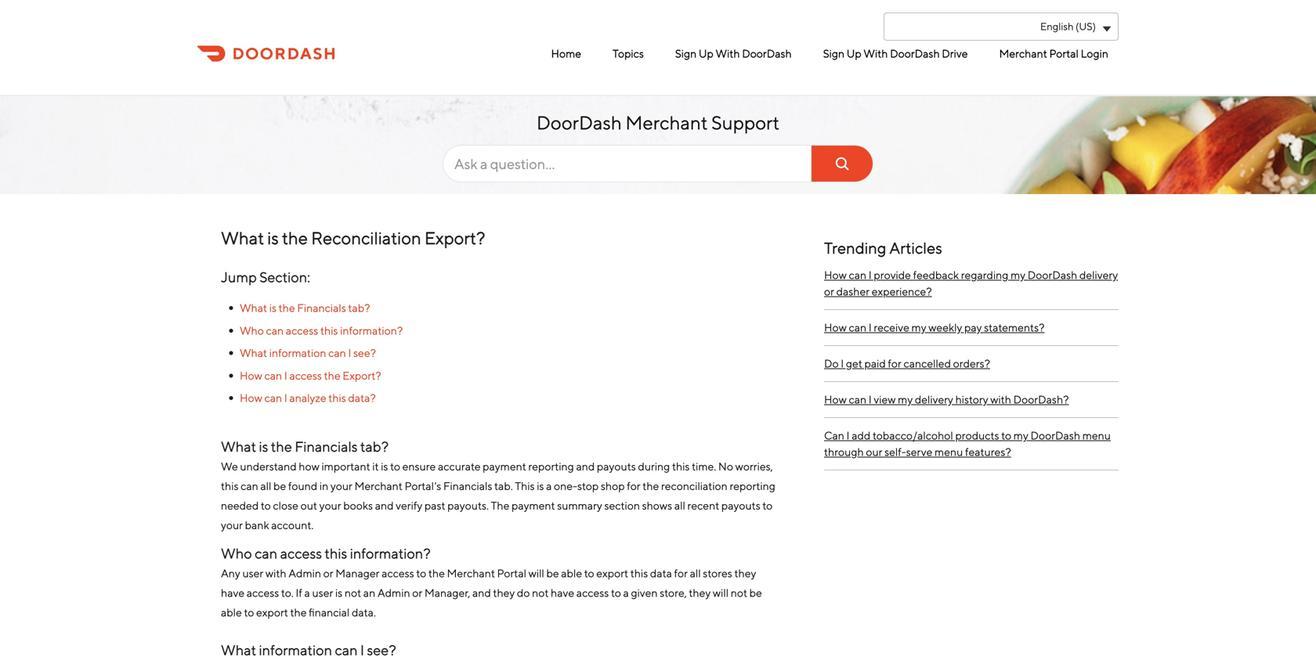 Task type: locate. For each thing, give the bounding box(es) containing it.
tab? up it
[[361, 439, 389, 455]]

0 vertical spatial who
[[240, 324, 264, 337]]

0 horizontal spatial reporting
[[529, 461, 574, 473]]

2 have from the left
[[551, 587, 575, 600]]

(us)
[[1076, 20, 1097, 33]]

your down needed
[[221, 519, 243, 532]]

all inside who can access this information? any user with admin or manager access to the merchant portal will be able to export this data for all stores they have access to. if a user is not an admin or manager, and they do not have access to a given store, they will not be able to export the financial data.
[[690, 568, 701, 580]]

found
[[288, 480, 318, 493]]

0 vertical spatial user
[[243, 568, 264, 580]]

stores
[[703, 568, 733, 580]]

with inside who can access this information? any user with admin or manager access to the merchant portal will be able to export this data for all stores they have access to. if a user is not an admin or manager, and they do not have access to a given store, they will not be able to export the financial data.
[[266, 568, 287, 580]]

able down any
[[221, 607, 242, 620]]

1 vertical spatial payouts
[[722, 500, 761, 513]]

merchant down it
[[355, 480, 403, 493]]

sign inside "link"
[[676, 47, 697, 60]]

this up manager
[[325, 546, 347, 562]]

i left add
[[847, 430, 850, 443]]

0 horizontal spatial admin
[[289, 568, 321, 580]]

1 vertical spatial or
[[323, 568, 334, 580]]

2 vertical spatial or
[[413, 587, 423, 600]]

they down the stores
[[689, 587, 711, 600]]

payouts right recent
[[722, 500, 761, 513]]

for right data
[[675, 568, 688, 580]]

this left time.
[[673, 461, 690, 473]]

2 horizontal spatial all
[[690, 568, 701, 580]]

export down to.
[[256, 607, 288, 620]]

export?
[[425, 228, 486, 249]]

reporting
[[529, 461, 574, 473], [730, 480, 776, 493]]

can for how can i receive my weekly pay statements?
[[849, 321, 867, 334]]

2 vertical spatial all
[[690, 568, 701, 580]]

menu
[[439, 41, 1113, 67]]

2 vertical spatial and
[[473, 587, 491, 600]]

tab? up "who can access this information?" at the left
[[348, 302, 370, 315]]

who can access this information?
[[240, 324, 403, 337]]

and left verify
[[375, 500, 394, 513]]

1 vertical spatial portal
[[497, 568, 527, 580]]

doordash left drive
[[891, 47, 940, 60]]

is up financial
[[335, 587, 343, 600]]

1 vertical spatial menu
[[935, 446, 964, 459]]

merchant inside what is the financials tab? we understand how important it is to ensure accurate payment reporting and payouts during this time. no worries, this can all be found in your merchant portal's financials tab. this is a one-stop shop for the reconciliation reporting needed to close out your books and verify past payouts. the payment summary section shows all recent payouts to your bank account.
[[355, 480, 403, 493]]

your right in
[[331, 480, 353, 493]]

user up financial
[[312, 587, 333, 600]]

a
[[546, 480, 552, 493], [305, 587, 310, 600], [624, 587, 629, 600]]

doordash up support
[[743, 47, 792, 60]]

financials for what is the financials tab?
[[297, 302, 346, 315]]

1 horizontal spatial be
[[547, 568, 559, 580]]

0 vertical spatial all
[[261, 480, 272, 493]]

verify
[[396, 500, 423, 513]]

1 up from the left
[[699, 47, 714, 60]]

can up needed
[[241, 480, 258, 493]]

can for who can access this information? any user with admin or manager access to the merchant portal will be able to export this data for all stores they have access to. if a user is not an admin or manager, and they do not have access to a given store, they will not be able to export the financial data.
[[255, 546, 278, 562]]

how up do at right bottom
[[825, 321, 847, 334]]

what information can i see? down financial
[[221, 642, 396, 659]]

1 vertical spatial and
[[375, 500, 394, 513]]

0 horizontal spatial all
[[261, 480, 272, 493]]

who inside who can access this information? any user with admin or manager access to the merchant portal will be able to export this data for all stores they have access to. if a user is not an admin or manager, and they do not have access to a given store, they will not be able to export the financial data.
[[221, 546, 252, 562]]

1 sign from the left
[[676, 47, 697, 60]]

or left manager
[[323, 568, 334, 580]]

this up the given at the bottom
[[631, 568, 648, 580]]

0 horizontal spatial up
[[699, 47, 714, 60]]

1 vertical spatial information
[[259, 642, 332, 659]]

shop
[[601, 480, 625, 493]]

up
[[699, 47, 714, 60], [847, 47, 862, 60]]

can inside how can i provide feedback regarding my doordash delivery or dasher experience?
[[849, 269, 867, 282]]

is inside who can access this information? any user with admin or manager access to the merchant portal will be able to export this data for all stores they have access to. if a user is not an admin or manager, and they do not have access to a given store, they will not be able to export the financial data.
[[335, 587, 343, 600]]

tab? inside what is the financials tab? we understand how important it is to ensure accurate payment reporting and payouts during this time. no worries, this can all be found in your merchant portal's financials tab. this is a one-stop shop for the reconciliation reporting needed to close out your books and verify past payouts. the payment summary section shows all recent payouts to your bank account.
[[361, 439, 389, 455]]

1 vertical spatial your
[[320, 500, 341, 513]]

2 horizontal spatial for
[[888, 357, 902, 370]]

0 horizontal spatial able
[[221, 607, 242, 620]]

payment down this
[[512, 500, 555, 513]]

accurate
[[438, 461, 481, 473]]

2 horizontal spatial and
[[577, 461, 595, 473]]

information
[[269, 347, 326, 360], [259, 642, 332, 659]]

0 vertical spatial be
[[274, 480, 286, 493]]

financials up 'how' on the left of page
[[295, 439, 358, 455]]

needed
[[221, 500, 259, 513]]

0 horizontal spatial for
[[627, 480, 641, 493]]

0 vertical spatial export
[[597, 568, 629, 580]]

reporting up one- at left
[[529, 461, 574, 473]]

this up the what information can i see? link
[[321, 324, 338, 337]]

how inside how can i provide feedback regarding my doordash delivery or dasher experience?
[[825, 269, 847, 282]]

my inside the 'can i add tobacco/alcohol products to my doordash menu through our self-serve menu features?'
[[1014, 430, 1029, 443]]

0 horizontal spatial portal
[[497, 568, 527, 580]]

a right if
[[305, 587, 310, 600]]

how up can
[[825, 394, 847, 406]]

0 vertical spatial or
[[825, 285, 835, 298]]

0 horizontal spatial a
[[305, 587, 310, 600]]

how can i receive my weekly pay statements? link
[[825, 310, 1119, 346]]

0 vertical spatial portal
[[1050, 47, 1079, 60]]

up for sign up with doordash drive
[[847, 47, 862, 60]]

i inside the 'can i add tobacco/alcohol products to my doordash menu through our self-serve menu features?'
[[847, 430, 850, 443]]

can for how can i view my delivery history with doordash?
[[849, 394, 867, 406]]

and
[[577, 461, 595, 473], [375, 500, 394, 513], [473, 587, 491, 600]]

who for who can access this information?
[[240, 324, 264, 337]]

my right regarding
[[1011, 269, 1026, 282]]

1 horizontal spatial for
[[675, 568, 688, 580]]

merchant inside merchant portal login link
[[1000, 47, 1048, 60]]

0 vertical spatial reporting
[[529, 461, 574, 473]]

0 vertical spatial financials
[[297, 302, 346, 315]]

get
[[847, 357, 863, 370]]

how for how can i access the export?
[[240, 370, 262, 382]]

admin up if
[[289, 568, 321, 580]]

the down during
[[643, 480, 660, 493]]

how can i view my delivery history with doordash?
[[825, 394, 1070, 406]]

can for how can i access the export?
[[265, 370, 282, 382]]

portal up do on the left of the page
[[497, 568, 527, 580]]

export left data
[[597, 568, 629, 580]]

1 vertical spatial information?
[[350, 546, 431, 562]]

merchant
[[1000, 47, 1048, 60], [626, 112, 708, 134], [355, 480, 403, 493], [447, 568, 495, 580]]

portal down english (us)
[[1050, 47, 1079, 60]]

1 horizontal spatial have
[[551, 587, 575, 600]]

merchant up manager,
[[447, 568, 495, 580]]

data.
[[352, 607, 376, 620]]

0 vertical spatial delivery
[[1080, 269, 1119, 282]]

sign up with doordash drive link
[[820, 41, 972, 67]]

doordash up statements?
[[1028, 269, 1078, 282]]

1 horizontal spatial they
[[689, 587, 711, 600]]

1 horizontal spatial delivery
[[1080, 269, 1119, 282]]

can down what is the financials tab? link at the left
[[266, 324, 284, 337]]

merchant down english (us) 'button'
[[1000, 47, 1048, 60]]

this left data?
[[329, 392, 346, 405]]

0 horizontal spatial export
[[256, 607, 288, 620]]

serve
[[907, 446, 933, 459]]

2 horizontal spatial or
[[825, 285, 835, 298]]

can down bank
[[255, 546, 278, 562]]

1 horizontal spatial will
[[713, 587, 729, 600]]

payouts
[[597, 461, 636, 473], [722, 500, 761, 513]]

or left dasher
[[825, 285, 835, 298]]

how can i analyze this data? link
[[240, 391, 376, 405]]

Ask a question... text field
[[443, 145, 874, 183]]

1 horizontal spatial sign
[[824, 47, 845, 60]]

be
[[274, 480, 286, 493], [547, 568, 559, 580], [750, 587, 763, 600]]

doordash inside "link"
[[743, 47, 792, 60]]

0 horizontal spatial not
[[345, 587, 361, 600]]

can up dasher
[[849, 269, 867, 282]]

for right shop
[[627, 480, 641, 493]]

1 horizontal spatial all
[[675, 500, 686, 513]]

access down account.
[[280, 546, 322, 562]]

doordash inside how can i provide feedback regarding my doordash delivery or dasher experience?
[[1028, 269, 1078, 282]]

this down we
[[221, 480, 239, 493]]

2 up from the left
[[847, 47, 862, 60]]

for right paid
[[888, 357, 902, 370]]

my down doordash?
[[1014, 430, 1029, 443]]

have down any
[[221, 587, 245, 600]]

what up we
[[221, 439, 256, 455]]

access
[[286, 324, 319, 337], [290, 370, 322, 382], [280, 546, 322, 562], [382, 568, 414, 580], [247, 587, 279, 600], [577, 587, 609, 600]]

0 vertical spatial tab?
[[348, 302, 370, 315]]

is up jump section:
[[268, 228, 279, 249]]

i up how can i analyze this data? link
[[284, 370, 288, 382]]

how
[[825, 269, 847, 282], [825, 321, 847, 334], [240, 370, 262, 382], [240, 392, 262, 405], [825, 394, 847, 406]]

1 vertical spatial who
[[221, 546, 252, 562]]

a left the given at the bottom
[[624, 587, 629, 600]]

a left one- at left
[[546, 480, 552, 493]]

who
[[240, 324, 264, 337], [221, 546, 252, 562]]

understand
[[240, 461, 297, 473]]

can inside who can access this information? any user with admin or manager access to the merchant portal will be able to export this data for all stores they have access to. if a user is not an admin or manager, and they do not have access to a given store, they will not be able to export the financial data.
[[255, 546, 278, 562]]

2 horizontal spatial a
[[624, 587, 629, 600]]

2 horizontal spatial not
[[731, 587, 748, 600]]

0 horizontal spatial and
[[375, 500, 394, 513]]

0 horizontal spatial user
[[243, 568, 264, 580]]

features?
[[966, 446, 1012, 459]]

0 horizontal spatial payouts
[[597, 461, 636, 473]]

0 horizontal spatial have
[[221, 587, 245, 600]]

all left the stores
[[690, 568, 701, 580]]

can for who can access this information?
[[266, 324, 284, 337]]

0 vertical spatial information?
[[340, 324, 403, 337]]

jump
[[221, 269, 257, 286]]

your down in
[[320, 500, 341, 513]]

how for how can i receive my weekly pay statements?
[[825, 321, 847, 334]]

Preferred Language, English (US) button
[[884, 13, 1119, 41]]

i inside how can i provide feedback regarding my doordash delivery or dasher experience?
[[869, 269, 872, 282]]

0 vertical spatial able
[[561, 568, 583, 580]]

1 vertical spatial user
[[312, 587, 333, 600]]

1 vertical spatial tab?
[[361, 439, 389, 455]]

1 horizontal spatial user
[[312, 587, 333, 600]]

financials up payouts. on the bottom left
[[444, 480, 493, 493]]

through
[[825, 446, 864, 459]]

home
[[551, 47, 582, 60]]

export
[[597, 568, 629, 580], [256, 607, 288, 620]]

menu containing home
[[439, 41, 1113, 67]]

for inside what is the financials tab? we understand how important it is to ensure accurate payment reporting and payouts during this time. no worries, this can all be found in your merchant portal's financials tab. this is a one-stop shop for the reconciliation reporting needed to close out your books and verify past payouts. the payment summary section shows all recent payouts to your bank account.
[[627, 480, 641, 493]]

1 horizontal spatial a
[[546, 480, 552, 493]]

we
[[221, 461, 238, 473]]

can up how can i analyze this data? link
[[265, 370, 282, 382]]

information? inside who can access this information? any user with admin or manager access to the merchant portal will be able to export this data for all stores they have access to. if a user is not an admin or manager, and they do not have access to a given store, they will not be able to export the financial data.
[[350, 546, 431, 562]]

0 vertical spatial menu
[[1083, 430, 1112, 443]]

sign up with doordash link
[[672, 41, 796, 67]]

can left the view
[[849, 394, 867, 406]]

2 vertical spatial your
[[221, 519, 243, 532]]

my left "weekly"
[[912, 321, 927, 334]]

to inside the 'can i add tobacco/alcohol products to my doordash menu through our self-serve menu features?'
[[1002, 430, 1012, 443]]

see? down data.
[[367, 642, 396, 659]]

my
[[1011, 269, 1026, 282], [912, 321, 927, 334], [898, 394, 913, 406], [1014, 430, 1029, 443]]

0 vertical spatial information
[[269, 347, 326, 360]]

tobacco/alcohol
[[873, 430, 954, 443]]

payment
[[483, 461, 527, 473], [512, 500, 555, 513]]

1 vertical spatial export
[[256, 607, 288, 620]]

merchant help home image
[[198, 44, 335, 63]]

and up the stop
[[577, 461, 595, 473]]

1 horizontal spatial not
[[532, 587, 549, 600]]

what down jump section:
[[240, 302, 267, 315]]

they right the stores
[[735, 568, 757, 580]]

reporting down the worries,
[[730, 480, 776, 493]]

0 horizontal spatial sign
[[676, 47, 697, 60]]

2 vertical spatial for
[[675, 568, 688, 580]]

payouts up shop
[[597, 461, 636, 473]]

view
[[874, 394, 896, 406]]

up inside "link"
[[699, 47, 714, 60]]

history
[[956, 394, 989, 406]]

what is the financials tab? link
[[240, 302, 370, 315]]

how up how can i analyze this data? link
[[240, 370, 262, 382]]

pay
[[965, 321, 983, 334]]

with
[[716, 47, 740, 60], [864, 47, 889, 60], [991, 394, 1012, 406], [266, 568, 287, 580]]

1 horizontal spatial and
[[473, 587, 491, 600]]

1 vertical spatial will
[[713, 587, 729, 600]]

1 have from the left
[[221, 587, 245, 600]]

1 vertical spatial reporting
[[730, 480, 776, 493]]

how can i provide feedback regarding my doordash delivery or dasher experience?
[[825, 269, 1119, 298]]

information up how can i access the export?
[[269, 347, 326, 360]]

user
[[243, 568, 264, 580], [312, 587, 333, 600]]

not down the stores
[[731, 587, 748, 600]]

1 vertical spatial for
[[627, 480, 641, 493]]

a inside what is the financials tab? we understand how important it is to ensure accurate payment reporting and payouts during this time. no worries, this can all be found in your merchant portal's financials tab. this is a one-stop shop for the reconciliation reporting needed to close out your books and verify past payouts. the payment summary section shows all recent payouts to your bank account.
[[546, 480, 552, 493]]

not right do on the left of the page
[[532, 587, 549, 600]]

dasher
[[837, 285, 870, 298]]

0 horizontal spatial they
[[493, 587, 515, 600]]

tab.
[[495, 480, 513, 493]]

ensure
[[403, 461, 436, 473]]

section:
[[260, 269, 310, 286]]

0 horizontal spatial menu
[[935, 446, 964, 459]]

what information can i see? up how can i access the export?
[[240, 347, 376, 360]]

0 vertical spatial will
[[529, 568, 545, 580]]

0 vertical spatial see?
[[354, 347, 376, 360]]

1 horizontal spatial up
[[847, 47, 862, 60]]

able down summary
[[561, 568, 583, 580]]

1 horizontal spatial admin
[[378, 587, 410, 600]]

or inside how can i provide feedback regarding my doordash delivery or dasher experience?
[[825, 285, 835, 298]]

do
[[517, 587, 530, 600]]

0 horizontal spatial delivery
[[915, 394, 954, 406]]

what information can i see?
[[240, 347, 376, 360], [221, 642, 396, 659]]

2 sign from the left
[[824, 47, 845, 60]]

information? for who can access this information?
[[340, 324, 403, 337]]

can left analyze
[[265, 392, 282, 405]]

home link
[[548, 41, 586, 67]]

with inside "link"
[[716, 47, 740, 60]]

menu
[[1083, 430, 1112, 443], [935, 446, 964, 459]]

how left analyze
[[240, 392, 262, 405]]

2 vertical spatial be
[[750, 587, 763, 600]]

1 vertical spatial admin
[[378, 587, 410, 600]]

1 vertical spatial what information can i see?
[[221, 642, 396, 659]]

can
[[849, 269, 867, 282], [849, 321, 867, 334], [266, 324, 284, 337], [329, 347, 346, 360], [265, 370, 282, 382], [265, 392, 282, 405], [849, 394, 867, 406], [241, 480, 258, 493], [255, 546, 278, 562], [335, 642, 358, 659]]

information? up the export?
[[340, 324, 403, 337]]

drive
[[943, 47, 969, 60]]

1 horizontal spatial menu
[[1083, 430, 1112, 443]]

access left to.
[[247, 587, 279, 600]]

information? up manager
[[350, 546, 431, 562]]

1 vertical spatial financials
[[295, 439, 358, 455]]

who down jump
[[240, 324, 264, 337]]

how for how can i analyze this data?
[[240, 392, 262, 405]]

this
[[321, 324, 338, 337], [329, 392, 346, 405], [673, 461, 690, 473], [221, 480, 239, 493], [325, 546, 347, 562], [631, 568, 648, 580]]

support
[[712, 112, 780, 134]]

user right any
[[243, 568, 264, 580]]

1 vertical spatial able
[[221, 607, 242, 620]]

for inside who can access this information? any user with admin or manager access to the merchant portal will be able to export this data for all stores they have access to. if a user is not an admin or manager, and they do not have access to a given store, they will not be able to export the financial data.
[[675, 568, 688, 580]]

for
[[888, 357, 902, 370], [627, 480, 641, 493], [675, 568, 688, 580]]



Task type: vqa. For each thing, say whether or not it's contained in the screenshot.
Click related to Click on Save Editor .
no



Task type: describe. For each thing, give the bounding box(es) containing it.
0 vertical spatial payouts
[[597, 461, 636, 473]]

products
[[956, 430, 1000, 443]]

manager,
[[425, 587, 471, 600]]

2 horizontal spatial be
[[750, 587, 763, 600]]

section
[[605, 500, 640, 513]]

is down jump section:
[[269, 302, 277, 315]]

can
[[825, 430, 845, 443]]

how can i access the export? link
[[240, 370, 381, 382]]

0 horizontal spatial will
[[529, 568, 545, 580]]

english (us)
[[1041, 20, 1097, 33]]

i left analyze
[[284, 392, 288, 405]]

access up how can i analyze this data? link
[[290, 370, 322, 382]]

can i add tobacco/alcohol products to my doordash menu through our self-serve menu features? link
[[825, 419, 1119, 471]]

reconciliation
[[662, 480, 728, 493]]

self-
[[885, 446, 907, 459]]

2 horizontal spatial they
[[735, 568, 757, 580]]

add
[[852, 430, 871, 443]]

can i add tobacco/alcohol products to my doordash menu through our self-serve menu features?
[[825, 430, 1112, 459]]

tab? for what is the financials tab? we understand how important it is to ensure accurate payment reporting and payouts during this time. no worries, this can all be found in your merchant portal's financials tab. this is a one-stop shop for the reconciliation reporting needed to close out your books and verify past payouts. the payment summary section shows all recent payouts to your bank account.
[[361, 439, 389, 455]]

or for i
[[825, 285, 835, 298]]

1 vertical spatial delivery
[[915, 394, 954, 406]]

out
[[301, 500, 317, 513]]

doordash?
[[1014, 394, 1070, 406]]

the
[[491, 500, 510, 513]]

what is the financials tab?
[[240, 302, 370, 315]]

this
[[515, 480, 535, 493]]

how can i provide feedback regarding my doordash delivery or dasher experience? link
[[825, 258, 1119, 310]]

delivery inside how can i provide feedback regarding my doordash delivery or dasher experience?
[[1080, 269, 1119, 282]]

worries,
[[736, 461, 773, 473]]

manager
[[336, 568, 380, 580]]

english
[[1041, 20, 1074, 33]]

or for access
[[323, 568, 334, 580]]

orders?
[[954, 357, 991, 370]]

do i get paid for cancelled orders? link
[[825, 346, 1119, 383]]

who for who can access this information? any user with admin or manager access to the merchant portal will be able to export this data for all stores they have access to. if a user is not an admin or manager, and they do not have access to a given store, they will not be able to export the financial data.
[[221, 546, 252, 562]]

1 horizontal spatial reporting
[[730, 480, 776, 493]]

access left the given at the bottom
[[577, 587, 609, 600]]

sign for sign up with doordash drive
[[824, 47, 845, 60]]

sign for sign up with doordash
[[676, 47, 697, 60]]

0 vertical spatial what information can i see?
[[240, 347, 376, 360]]

portal's
[[405, 480, 442, 493]]

close
[[273, 500, 299, 513]]

stop
[[578, 480, 599, 493]]

what up how can i access the export?
[[240, 347, 267, 360]]

and inside who can access this information? any user with admin or manager access to the merchant portal will be able to export this data for all stores they have access to. if a user is not an admin or manager, and they do not have access to a given store, they will not be able to export the financial data.
[[473, 587, 491, 600]]

my right the view
[[898, 394, 913, 406]]

do
[[825, 357, 839, 370]]

merchant portal login
[[1000, 47, 1109, 60]]

who can access this information? any user with admin or manager access to the merchant portal will be able to export this data for all stores they have access to. if a user is not an admin or manager, and they do not have access to a given store, they will not be able to export the financial data.
[[221, 546, 763, 620]]

the export?
[[324, 370, 381, 382]]

reconciliation
[[311, 228, 422, 249]]

topics
[[613, 47, 644, 60]]

can up the export?
[[329, 347, 346, 360]]

financial
[[309, 607, 350, 620]]

access right manager
[[382, 568, 414, 580]]

data
[[651, 568, 673, 580]]

bank
[[245, 519, 269, 532]]

sign up with doordash drive
[[824, 47, 969, 60]]

1 vertical spatial see?
[[367, 642, 396, 659]]

during
[[638, 461, 670, 473]]

the down section:
[[279, 302, 295, 315]]

past
[[425, 500, 446, 513]]

1 horizontal spatial able
[[561, 568, 583, 580]]

how can i access the export?
[[240, 370, 381, 382]]

merchant up ask a question... text field
[[626, 112, 708, 134]]

doordash down home link
[[537, 112, 622, 134]]

the up understand
[[271, 439, 292, 455]]

access down what is the financials tab? link at the left
[[286, 324, 319, 337]]

information? for who can access this information? any user with admin or manager access to the merchant portal will be able to export this data for all stores they have access to. if a user is not an admin or manager, and they do not have access to a given store, they will not be able to export the financial data.
[[350, 546, 431, 562]]

can inside what is the financials tab? we understand how important it is to ensure accurate payment reporting and payouts during this time. no worries, this can all be found in your merchant portal's financials tab. this is a one-stop shop for the reconciliation reporting needed to close out your books and verify past payouts. the payment summary section shows all recent payouts to your bank account.
[[241, 480, 258, 493]]

provide
[[874, 269, 912, 282]]

0 vertical spatial admin
[[289, 568, 321, 580]]

our
[[866, 446, 883, 459]]

one-
[[554, 480, 578, 493]]

if
[[296, 587, 303, 600]]

1 vertical spatial payment
[[512, 500, 555, 513]]

what up jump
[[221, 228, 264, 249]]

up for sign up with doordash
[[699, 47, 714, 60]]

tab? for what is the financials tab?
[[348, 302, 370, 315]]

analyze
[[290, 392, 327, 405]]

0 vertical spatial for
[[888, 357, 902, 370]]

login
[[1081, 47, 1109, 60]]

how can i view my delivery history with doordash? link
[[825, 383, 1119, 419]]

articles
[[890, 239, 943, 258]]

how can i receive my weekly pay statements?
[[825, 321, 1045, 334]]

1 horizontal spatial payouts
[[722, 500, 761, 513]]

financials for what is the financials tab? we understand how important it is to ensure accurate payment reporting and payouts during this time. no worries, this can all be found in your merchant portal's financials tab. this is a one-stop shop for the reconciliation reporting needed to close out your books and verify past payouts. the payment summary section shows all recent payouts to your bank account.
[[295, 439, 358, 455]]

data?
[[348, 392, 376, 405]]

can for how can i analyze this data?
[[265, 392, 282, 405]]

receive
[[874, 321, 910, 334]]

i up the export?
[[348, 347, 351, 360]]

trending articles
[[825, 239, 943, 258]]

how for how can i provide feedback regarding my doordash delivery or dasher experience?
[[825, 269, 847, 282]]

2 vertical spatial financials
[[444, 480, 493, 493]]

to.
[[281, 587, 294, 600]]

0 vertical spatial payment
[[483, 461, 527, 473]]

what inside what is the financials tab? we understand how important it is to ensure accurate payment reporting and payouts during this time. no worries, this can all be found in your merchant portal's financials tab. this is a one-stop shop for the reconciliation reporting needed to close out your books and verify past payouts. the payment summary section shows all recent payouts to your bank account.
[[221, 439, 256, 455]]

3 not from the left
[[731, 587, 748, 600]]

1 horizontal spatial or
[[413, 587, 423, 600]]

can down financial
[[335, 642, 358, 659]]

be inside what is the financials tab? we understand how important it is to ensure accurate payment reporting and payouts during this time. no worries, this can all be found in your merchant portal's financials tab. this is a one-stop shop for the reconciliation reporting needed to close out your books and verify past payouts. the payment summary section shows all recent payouts to your bank account.
[[274, 480, 286, 493]]

account.
[[271, 519, 314, 532]]

merchant portal login link
[[996, 41, 1113, 67]]

store,
[[660, 587, 687, 600]]

what information can i see? link
[[240, 347, 376, 360]]

is up understand
[[259, 439, 268, 455]]

summary
[[558, 500, 603, 513]]

cancelled
[[904, 357, 952, 370]]

doordash inside the 'can i add tobacco/alcohol products to my doordash menu through our self-serve menu features?'
[[1031, 430, 1081, 443]]

an
[[364, 587, 376, 600]]

0 vertical spatial your
[[331, 480, 353, 493]]

portal inside who can access this information? any user with admin or manager access to the merchant portal will be able to export this data for all stores they have access to. if a user is not an admin or manager, and they do not have access to a given store, they will not be able to export the financial data.
[[497, 568, 527, 580]]

what down any
[[221, 642, 256, 659]]

the down if
[[290, 607, 307, 620]]

how can i analyze this data?
[[240, 392, 376, 405]]

merchant inside who can access this information? any user with admin or manager access to the merchant portal will be able to export this data for all stores they have access to. if a user is not an admin or manager, and they do not have access to a given store, they will not be able to export the financial data.
[[447, 568, 495, 580]]

any
[[221, 568, 240, 580]]

trending
[[825, 239, 887, 258]]

i left the view
[[869, 394, 872, 406]]

1 vertical spatial all
[[675, 500, 686, 513]]

given
[[631, 587, 658, 600]]

i right do at right bottom
[[841, 357, 844, 370]]

experience?
[[872, 285, 933, 298]]

1 horizontal spatial portal
[[1050, 47, 1079, 60]]

is right it
[[381, 461, 388, 473]]

what is the financials tab? we understand how important it is to ensure accurate payment reporting and payouts during this time. no worries, this can all be found in your merchant portal's financials tab. this is a one-stop shop for the reconciliation reporting needed to close out your books and verify past payouts. the payment summary section shows all recent payouts to your bank account.
[[221, 439, 776, 532]]

is right this
[[537, 480, 544, 493]]

i left receive
[[869, 321, 872, 334]]

paid
[[865, 357, 886, 370]]

1 not from the left
[[345, 587, 361, 600]]

weekly
[[929, 321, 963, 334]]

my inside how can i provide feedback regarding my doordash delivery or dasher experience?
[[1011, 269, 1026, 282]]

jump section:
[[221, 269, 310, 286]]

books
[[344, 500, 373, 513]]

1 vertical spatial be
[[547, 568, 559, 580]]

i down data.
[[361, 642, 365, 659]]

1 horizontal spatial export
[[597, 568, 629, 580]]

the up section:
[[282, 228, 308, 249]]

in
[[320, 480, 329, 493]]

statements?
[[985, 321, 1045, 334]]

who can access this information? link
[[240, 324, 403, 337]]

how for how can i view my delivery history with doordash?
[[825, 394, 847, 406]]

important
[[322, 461, 370, 473]]

no
[[719, 461, 734, 473]]

sign up with doordash
[[676, 47, 792, 60]]

do i get paid for cancelled orders?
[[825, 357, 991, 370]]

shows
[[642, 500, 673, 513]]

2 not from the left
[[532, 587, 549, 600]]

can for how can i provide feedback regarding my doordash delivery or dasher experience?
[[849, 269, 867, 282]]

0 vertical spatial and
[[577, 461, 595, 473]]

what is the reconciliation export?
[[221, 228, 486, 249]]

the up manager,
[[429, 568, 445, 580]]



